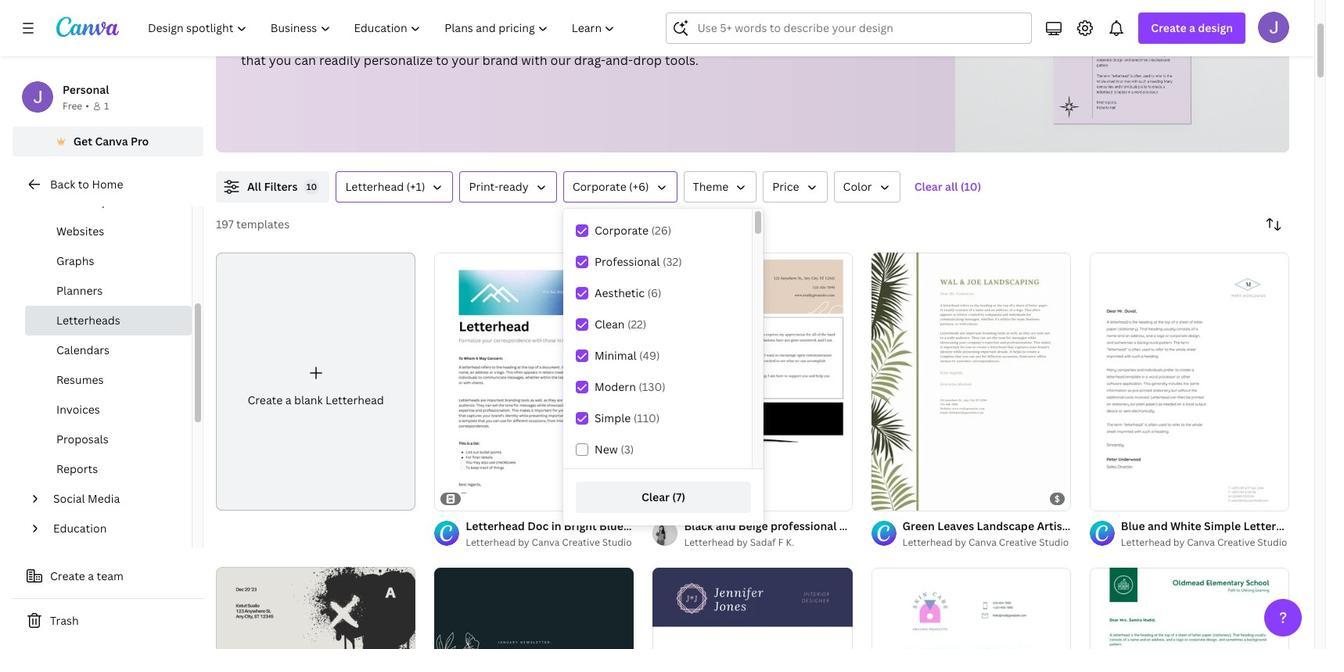 Task type: locate. For each thing, give the bounding box(es) containing it.
(22)
[[627, 317, 646, 332]]

f
[[778, 536, 783, 549]]

get
[[73, 134, 92, 149]]

0 horizontal spatial with
[[469, 31, 495, 49]]

1 letterhead by canva creative studio link from the left
[[466, 535, 634, 551]]

blank
[[294, 393, 323, 408]]

letterhead by canva creative studio link for green
[[903, 535, 1071, 551]]

1 horizontal spatial letterhead by canva creative studio link
[[903, 535, 1071, 551]]

color button
[[834, 171, 900, 203]]

templates right 197
[[236, 217, 290, 232]]

invoices
[[56, 402, 100, 417]]

social
[[53, 491, 85, 506]]

1 vertical spatial create
[[248, 393, 283, 408]]

social media link
[[47, 484, 182, 514]]

2 horizontal spatial letterhead by canva creative studio link
[[1121, 535, 1289, 551]]

proposals link
[[25, 425, 192, 455]]

2 horizontal spatial create
[[1151, 20, 1187, 35]]

clean (22)
[[595, 317, 646, 332]]

studio inside letterhead by canva creative studio link
[[602, 536, 632, 549]]

to up mind maps
[[78, 177, 89, 192]]

maps
[[86, 194, 114, 209]]

create for create a blank letterhead
[[248, 393, 283, 408]]

back
[[50, 177, 75, 192]]

print-ready
[[469, 179, 529, 194]]

personalize
[[364, 52, 433, 69]]

1 vertical spatial corporate
[[595, 223, 649, 238]]

theme button
[[683, 171, 757, 203]]

1 horizontal spatial clear
[[914, 179, 942, 194]]

letterhead templates image
[[956, 0, 1289, 153], [1054, 0, 1191, 124]]

0 horizontal spatial letterhead by canva creative studio link
[[466, 535, 634, 551]]

create inside button
[[50, 569, 85, 584]]

back to home
[[50, 177, 123, 192]]

3 studio from the left
[[1258, 536, 1287, 549]]

green
[[903, 519, 935, 534]]

get canva pro button
[[13, 127, 203, 156]]

0 vertical spatial with
[[469, 31, 495, 49]]

level
[[437, 31, 466, 49]]

canva inside 'button'
[[95, 134, 128, 149]]

1 horizontal spatial personal
[[1069, 519, 1116, 534]]

2 creative from the left
[[999, 536, 1037, 549]]

a
[[1189, 20, 1195, 35], [360, 31, 367, 49], [285, 393, 291, 408], [88, 569, 94, 584]]

0 vertical spatial corporate
[[572, 179, 626, 194]]

clear all (10)
[[914, 179, 981, 194]]

letterhead by canva creative studio link down landscape
[[903, 535, 1071, 551]]

websites
[[56, 224, 104, 239]]

(10)
[[961, 179, 981, 194]]

grunge professional personal brand business letterhead image
[[216, 567, 416, 649]]

None search field
[[666, 13, 1032, 44]]

4 by from the left
[[1173, 536, 1185, 549]]

1 horizontal spatial creative
[[999, 536, 1037, 549]]

letterhead inside create a blank letterhead 'element'
[[325, 393, 384, 408]]

1 vertical spatial clear
[[641, 490, 670, 505]]

pro
[[131, 134, 149, 149]]

a inside take your letters to a whole new level with canva's free letterhead templates that you can readily personalize to your brand with our drag-and-drop tools.
[[360, 31, 367, 49]]

all
[[247, 179, 261, 194]]

creative inside "blue and white simple letterhead letterhead by canva creative studio"
[[1217, 536, 1255, 549]]

2 letterhead templates image from the left
[[1054, 0, 1191, 124]]

a for design
[[1189, 20, 1195, 35]]

0 vertical spatial clear
[[914, 179, 942, 194]]

sadaf
[[750, 536, 776, 549]]

0 horizontal spatial to
[[78, 177, 89, 192]]

letterheads
[[56, 313, 120, 328]]

letterhead
[[345, 179, 404, 194], [325, 393, 384, 408], [1118, 519, 1178, 534], [1243, 519, 1303, 534], [466, 536, 516, 549], [684, 536, 734, 549], [903, 536, 953, 549], [1121, 536, 1171, 549]]

canva
[[95, 134, 128, 149], [532, 536, 560, 549], [969, 536, 997, 549], [1187, 536, 1215, 549]]

corporate
[[572, 179, 626, 194], [595, 223, 649, 238]]

1 vertical spatial your
[[452, 52, 479, 69]]

a inside button
[[88, 569, 94, 584]]

simple inside "blue and white simple letterhead letterhead by canva creative studio"
[[1204, 519, 1241, 534]]

create a blank letterhead element
[[216, 253, 416, 511]]

2 horizontal spatial creative
[[1217, 536, 1255, 549]]

0 horizontal spatial simple
[[595, 411, 631, 426]]

clear for clear all (10)
[[914, 179, 942, 194]]

3 letterhead by canva creative studio link from the left
[[1121, 535, 1289, 551]]

by down 'white'
[[1173, 536, 1185, 549]]

1 horizontal spatial create
[[248, 393, 283, 408]]

3 creative from the left
[[1217, 536, 1255, 549]]

by left sadaf
[[736, 536, 748, 549]]

letterhead doc in bright blue bright purple classic professional style image
[[434, 253, 634, 511]]

0 horizontal spatial create
[[50, 569, 85, 584]]

calendars
[[56, 343, 110, 358]]

1 horizontal spatial studio
[[1039, 536, 1069, 549]]

trash link
[[13, 606, 203, 637]]

0 vertical spatial your
[[271, 31, 298, 49]]

modern
[[595, 379, 636, 394]]

1 horizontal spatial templates
[[641, 31, 702, 49]]

your up you
[[271, 31, 298, 49]]

landscape
[[977, 519, 1034, 534]]

color
[[843, 179, 872, 194]]

that
[[241, 52, 266, 69]]

3 by from the left
[[955, 536, 966, 549]]

media
[[88, 491, 120, 506]]

0 horizontal spatial creative
[[562, 536, 600, 549]]

clear all (10) button
[[906, 171, 989, 203]]

studio down blue and white simple letterhead link
[[1258, 536, 1287, 549]]

take
[[241, 31, 268, 49]]

create left the blank
[[248, 393, 283, 408]]

1 vertical spatial simple
[[1204, 519, 1241, 534]]

a inside 'element'
[[285, 393, 291, 408]]

2 studio from the left
[[1039, 536, 1069, 549]]

your down level
[[452, 52, 479, 69]]

0 vertical spatial create
[[1151, 20, 1187, 35]]

simple right 'white'
[[1204, 519, 1241, 534]]

mind maps
[[56, 194, 114, 209]]

corporate (+6)
[[572, 179, 649, 194]]

personal left blue
[[1069, 519, 1116, 534]]

(+6)
[[629, 179, 649, 194]]

free
[[548, 31, 572, 49]]

1 vertical spatial personal
[[1069, 519, 1116, 534]]

to down level
[[436, 52, 449, 69]]

to up readily
[[344, 31, 357, 49]]

clear (7)
[[641, 490, 685, 505]]

letterhead by canva creative studio link for blue
[[1121, 535, 1289, 551]]

2 vertical spatial to
[[78, 177, 89, 192]]

clear left (7)
[[641, 490, 670, 505]]

blue and white simple letterhead link
[[1121, 518, 1303, 535]]

0 vertical spatial personal
[[63, 82, 109, 97]]

studio down the artist
[[1039, 536, 1069, 549]]

mind
[[56, 194, 83, 209]]

a left whole
[[360, 31, 367, 49]]

simple up new (3)
[[595, 411, 631, 426]]

create for create a design
[[1151, 20, 1187, 35]]

2 horizontal spatial to
[[436, 52, 449, 69]]

by up feminine floral letterhead & newsletter design for photographers, florists, & wedding venues
[[518, 536, 529, 549]]

canva left "pro"
[[95, 134, 128, 149]]

all
[[945, 179, 958, 194]]

print-ready button
[[460, 171, 557, 203]]

0 vertical spatial to
[[344, 31, 357, 49]]

1
[[104, 99, 109, 113]]

create inside 'element'
[[248, 393, 283, 408]]

0 horizontal spatial studio
[[602, 536, 632, 549]]

canva up feminine floral letterhead & newsletter design for photographers, florists, & wedding venues
[[532, 536, 560, 549]]

1 horizontal spatial to
[[344, 31, 357, 49]]

create a design
[[1151, 20, 1233, 35]]

letterhead by canva creative studio link up feminine floral letterhead & newsletter design for photographers, florists, & wedding venues
[[466, 535, 634, 551]]

canva down blue and white simple letterhead link
[[1187, 536, 1215, 549]]

to
[[344, 31, 357, 49], [436, 52, 449, 69], [78, 177, 89, 192]]

personal up •
[[63, 82, 109, 97]]

websites link
[[25, 217, 192, 246]]

personal
[[63, 82, 109, 97], [1069, 519, 1116, 534]]

1 vertical spatial to
[[436, 52, 449, 69]]

personal inside the green leaves landscape artist personal letterhead letterhead by canva creative studio
[[1069, 519, 1116, 534]]

by
[[518, 536, 529, 549], [736, 536, 748, 549], [955, 536, 966, 549], [1173, 536, 1185, 549]]

letterhead (+1) button
[[336, 171, 453, 203]]

create left team
[[50, 569, 85, 584]]

1 creative from the left
[[562, 536, 600, 549]]

corporate inside button
[[572, 179, 626, 194]]

creative
[[562, 536, 600, 549], [999, 536, 1037, 549], [1217, 536, 1255, 549]]

1 horizontal spatial with
[[521, 52, 547, 69]]

blue and white simple letterhead image
[[1090, 253, 1289, 511]]

a left team
[[88, 569, 94, 584]]

theme
[[693, 179, 729, 194]]

0 horizontal spatial clear
[[641, 490, 670, 505]]

by inside the green leaves landscape artist personal letterhead letterhead by canva creative studio
[[955, 536, 966, 549]]

1 horizontal spatial simple
[[1204, 519, 1241, 534]]

free
[[63, 99, 82, 113]]

studio down "clear (7)" button
[[602, 536, 632, 549]]

corporate left (+6)
[[572, 179, 626, 194]]

letterhead by canva creative studio
[[466, 536, 632, 549]]

corporate up professional
[[595, 223, 649, 238]]

blue and white simple letterhead letterhead by canva creative studio
[[1121, 519, 1303, 549]]

new (3)
[[595, 442, 634, 457]]

0 horizontal spatial personal
[[63, 82, 109, 97]]

templates up tools.
[[641, 31, 702, 49]]

letterhead by canva creative studio link down 'white'
[[1121, 535, 1289, 551]]

with
[[469, 31, 495, 49], [521, 52, 547, 69]]

1 studio from the left
[[602, 536, 632, 549]]

calendars link
[[25, 336, 192, 365]]

with down canva's
[[521, 52, 547, 69]]

you
[[269, 52, 291, 69]]

top level navigation element
[[138, 13, 629, 44]]

a left the blank
[[285, 393, 291, 408]]

a inside dropdown button
[[1189, 20, 1195, 35]]

(26)
[[651, 223, 671, 238]]

2 letterhead by canva creative studio link from the left
[[903, 535, 1071, 551]]

clear left all
[[914, 179, 942, 194]]

create a design button
[[1139, 13, 1246, 44]]

templates inside take your letters to a whole new level with canva's free letterhead templates that you can readily personalize to your brand with our drag-and-drop tools.
[[641, 31, 702, 49]]

canva down landscape
[[969, 536, 997, 549]]

2 horizontal spatial studio
[[1258, 536, 1287, 549]]

(+1)
[[407, 179, 425, 194]]

readily
[[319, 52, 361, 69]]

create left design
[[1151, 20, 1187, 35]]

artist
[[1037, 519, 1067, 534]]

invoices link
[[25, 395, 192, 425]]

letterhead inside letterhead by sadaf f k. link
[[684, 536, 734, 549]]

canva's
[[498, 31, 545, 49]]

2 vertical spatial create
[[50, 569, 85, 584]]

letterhead by canva creative studio link
[[466, 535, 634, 551], [903, 535, 1071, 551], [1121, 535, 1289, 551]]

a left design
[[1189, 20, 1195, 35]]

0 vertical spatial templates
[[641, 31, 702, 49]]

with up brand
[[469, 31, 495, 49]]

0 horizontal spatial templates
[[236, 217, 290, 232]]

create inside dropdown button
[[1151, 20, 1187, 35]]

1 horizontal spatial your
[[452, 52, 479, 69]]

by down leaves
[[955, 536, 966, 549]]



Task type: vqa. For each thing, say whether or not it's contained in the screenshot.


Task type: describe. For each thing, give the bounding box(es) containing it.
(130)
[[639, 379, 666, 394]]

graphs link
[[25, 246, 192, 276]]

get canva pro
[[73, 134, 149, 149]]

(6)
[[647, 286, 662, 300]]

green leaves landscape artist personal letterhead letterhead by canva creative studio
[[903, 519, 1178, 549]]

white
[[1170, 519, 1201, 534]]

1 letterhead templates image from the left
[[956, 0, 1289, 153]]

Sort by button
[[1258, 209, 1289, 240]]

(110)
[[633, 411, 660, 426]]

a for blank
[[285, 393, 291, 408]]

mind maps link
[[25, 187, 192, 217]]

corporate for corporate (26)
[[595, 223, 649, 238]]

clear for clear (7)
[[641, 490, 670, 505]]

green leaves landscape artist personal letterhead link
[[903, 518, 1178, 535]]

drop
[[633, 52, 662, 69]]

create a team
[[50, 569, 124, 584]]

create for create a team
[[50, 569, 85, 584]]

planners link
[[25, 276, 192, 306]]

Search search field
[[697, 13, 1022, 43]]

reports
[[56, 462, 98, 476]]

feminine floral letterhead & newsletter design for photographers, florists, & wedding venues image
[[434, 568, 634, 649]]

$
[[1055, 493, 1060, 505]]

1 vertical spatial with
[[521, 52, 547, 69]]

minimal (49)
[[595, 348, 660, 363]]

ready
[[499, 179, 529, 194]]

letterhead inside letterhead (+1) "button"
[[345, 179, 404, 194]]

and-
[[605, 52, 633, 69]]

aesthetic
[[595, 286, 645, 300]]

design
[[1198, 20, 1233, 35]]

letterhead
[[575, 31, 638, 49]]

letterhead (+1)
[[345, 179, 425, 194]]

0 horizontal spatial your
[[271, 31, 298, 49]]

graphs
[[56, 253, 94, 268]]

social media
[[53, 491, 120, 506]]

canva inside "blue and white simple letterhead letterhead by canva creative studio"
[[1187, 536, 1215, 549]]

letters
[[301, 31, 341, 49]]

197
[[216, 217, 234, 232]]

filters
[[264, 179, 298, 194]]

whole
[[370, 31, 406, 49]]

10
[[307, 181, 317, 192]]

197 templates
[[216, 217, 290, 232]]

studio inside "blue and white simple letterhead letterhead by canva creative studio"
[[1258, 536, 1287, 549]]

a for team
[[88, 569, 94, 584]]

10 filter options selected element
[[304, 179, 320, 195]]

simple blue and pink pattern classic letterhead image
[[871, 568, 1071, 649]]

creative inside the green leaves landscape artist personal letterhead letterhead by canva creative studio
[[999, 536, 1037, 549]]

proposals
[[56, 432, 109, 447]]

professional (32)
[[595, 254, 682, 269]]

price button
[[763, 171, 827, 203]]

team
[[97, 569, 124, 584]]

1 vertical spatial templates
[[236, 217, 290, 232]]

corporate (+6) button
[[563, 171, 677, 203]]

dark blue and pink elegant logo creative letterhead image
[[653, 568, 852, 649]]

•
[[85, 99, 89, 113]]

1 by from the left
[[518, 536, 529, 549]]

resumes link
[[25, 365, 192, 395]]

simple (110)
[[595, 411, 660, 426]]

create a blank letterhead link
[[216, 253, 416, 511]]

our
[[550, 52, 571, 69]]

price
[[772, 179, 799, 194]]

by inside "blue and white simple letterhead letterhead by canva creative studio"
[[1173, 536, 1185, 549]]

jacob simon image
[[1258, 12, 1289, 43]]

(49)
[[639, 348, 660, 363]]

0 vertical spatial simple
[[595, 411, 631, 426]]

create a blank letterhead
[[248, 393, 384, 408]]

green leaves landscape artist personal letterhead image
[[871, 253, 1071, 511]]

modern (130)
[[595, 379, 666, 394]]

can
[[294, 52, 316, 69]]

back to home link
[[13, 169, 203, 200]]

letterhead by sadaf f k.
[[684, 536, 794, 549]]

create a team button
[[13, 561, 203, 592]]

print-
[[469, 179, 499, 194]]

black and beige professional minimalist business letterhead doc image
[[653, 253, 852, 511]]

tools.
[[665, 52, 699, 69]]

(7)
[[672, 490, 685, 505]]

(32)
[[663, 254, 682, 269]]

planners
[[56, 283, 103, 298]]

take your letters to a whole new level with canva's free letterhead templates that you can readily personalize to your brand with our drag-and-drop tools.
[[241, 31, 702, 69]]

new
[[409, 31, 434, 49]]

professional
[[595, 254, 660, 269]]

new
[[595, 442, 618, 457]]

all filters
[[247, 179, 298, 194]]

clear (7) button
[[576, 482, 751, 513]]

green and white modern professional grade school letterhead image
[[1090, 568, 1289, 649]]

reports link
[[25, 455, 192, 484]]

home
[[92, 177, 123, 192]]

corporate for corporate (+6)
[[572, 179, 626, 194]]

canva inside the green leaves landscape artist personal letterhead letterhead by canva creative studio
[[969, 536, 997, 549]]

corporate (26)
[[595, 223, 671, 238]]

2 by from the left
[[736, 536, 748, 549]]

studio inside the green leaves landscape artist personal letterhead letterhead by canva creative studio
[[1039, 536, 1069, 549]]

letterhead by sadaf f k. link
[[684, 535, 852, 551]]

education link
[[47, 514, 182, 544]]

(3)
[[621, 442, 634, 457]]



